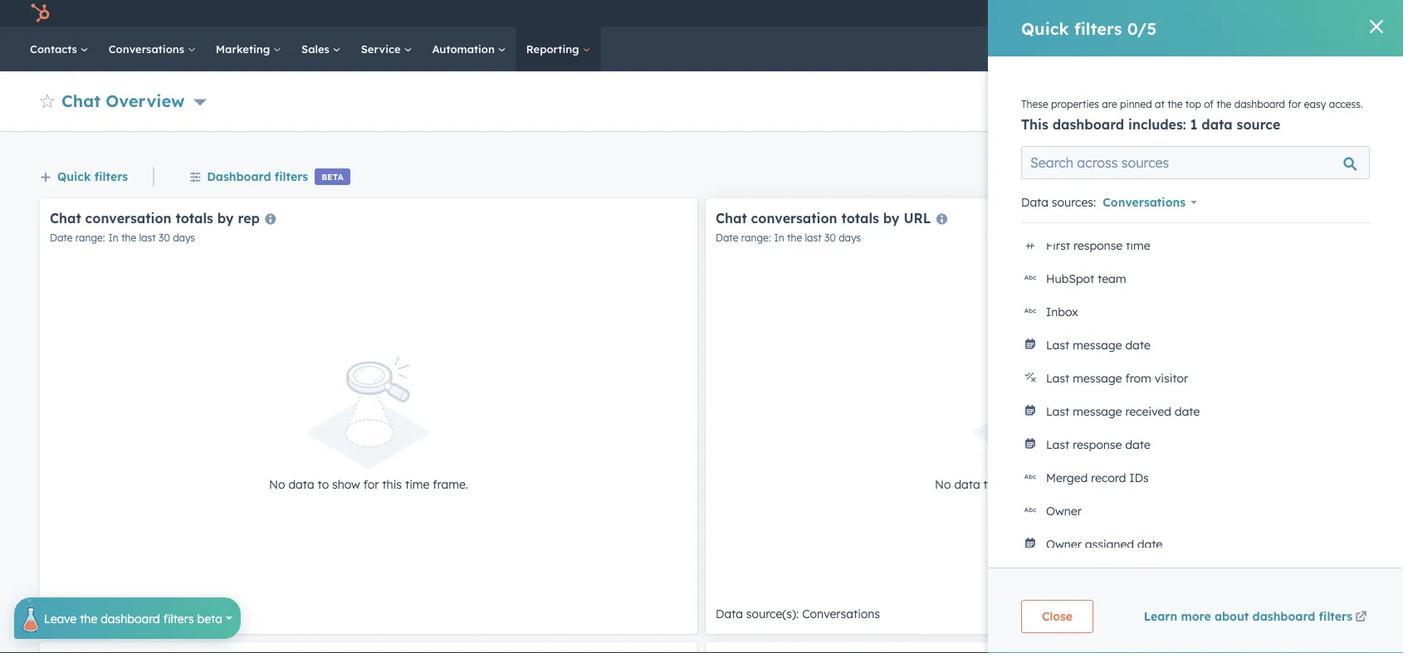 Task type: vqa. For each thing, say whether or not it's contained in the screenshot.
Merged record IDs
yes



Task type: locate. For each thing, give the bounding box(es) containing it.
0 vertical spatial quick
[[1021, 18, 1069, 39]]

sources:
[[1052, 195, 1096, 210]]

the down chat conversation totals by rep
[[121, 232, 136, 244]]

1 horizontal spatial frame.
[[1099, 477, 1134, 492]]

1 source(s): from the left
[[80, 607, 133, 621]]

1 in from the left
[[108, 232, 118, 244]]

2 range: from the left
[[741, 232, 771, 244]]

last message from visitor button
[[1021, 362, 1370, 395]]

the right of
[[1216, 98, 1231, 110]]

date range: in the last 30 days inside the chat conversation totals by url element
[[716, 232, 861, 244]]

conversations inside chat conversation totals by rep element
[[136, 607, 214, 621]]

0 vertical spatial message
[[1073, 338, 1122, 352]]

conversation
[[85, 210, 171, 226], [751, 210, 837, 226]]

search image
[[1368, 43, 1380, 55]]

1 horizontal spatial by
[[883, 210, 900, 226]]

the right leave
[[80, 611, 97, 626]]

message inside the "last message from visitor" button
[[1073, 371, 1122, 386]]

response up hubspot team
[[1073, 238, 1123, 253]]

dashboard inside learn more about dashboard filters link
[[1252, 609, 1315, 623]]

quick filters button
[[40, 166, 128, 187]]

date for chat conversation totals by rep
[[50, 232, 73, 244]]

0 horizontal spatial data
[[288, 477, 314, 492]]

1 horizontal spatial show
[[998, 477, 1026, 492]]

1 message from the top
[[1073, 338, 1122, 352]]

date up ids
[[1125, 438, 1150, 452]]

1 horizontal spatial days
[[839, 232, 861, 244]]

1 range: from the left
[[75, 232, 105, 244]]

conversations inside popup button
[[1103, 195, 1186, 210]]

data inside chat conversation totals by rep element
[[50, 607, 77, 621]]

includes:
[[1128, 116, 1186, 133]]

1 horizontal spatial date
[[716, 232, 738, 244]]

chat overview
[[61, 90, 185, 111]]

2 last from the top
[[1046, 371, 1070, 386]]

sales link
[[291, 27, 351, 71]]

filters inside button
[[275, 169, 308, 183]]

0 horizontal spatial for
[[363, 477, 379, 492]]

0 horizontal spatial no data to show for this time frame.
[[269, 477, 468, 492]]

1 horizontal spatial no data to show for this time frame.
[[935, 477, 1134, 492]]

1 horizontal spatial this
[[1048, 477, 1068, 492]]

in down chat conversation totals by rep
[[108, 232, 118, 244]]

learn more about dashboard filters link
[[1144, 606, 1370, 627]]

0 horizontal spatial data source(s): conversations
[[50, 607, 214, 621]]

1 date from the left
[[50, 232, 73, 244]]

to for chat conversation totals by url
[[983, 477, 995, 492]]

owner left the assigned
[[1046, 537, 1082, 552]]

2 conversation from the left
[[751, 210, 837, 226]]

chat inside chat overview popup button
[[61, 90, 101, 111]]

2 totals from the left
[[841, 210, 879, 226]]

dashboard up this
[[1041, 95, 1092, 108]]

data source(s): conversations
[[50, 607, 214, 621], [716, 607, 880, 621]]

0 horizontal spatial date range: in the last 30 days
[[50, 232, 195, 244]]

totals for url
[[841, 210, 879, 226]]

4 last from the top
[[1046, 438, 1070, 452]]

no data to show for this time frame. inside the chat conversation totals by url element
[[935, 477, 1134, 492]]

1 horizontal spatial no
[[935, 477, 951, 492]]

hubspot link
[[20, 3, 62, 23]]

days down chat conversation totals by url
[[839, 232, 861, 244]]

0 horizontal spatial range:
[[75, 232, 105, 244]]

date range: in the last 30 days for chat conversation totals by url
[[716, 232, 861, 244]]

no inside chat conversation totals by rep element
[[269, 477, 285, 492]]

conversation inside the chat conversation totals by url element
[[751, 210, 837, 226]]

days down chat conversation totals by rep
[[173, 232, 195, 244]]

this inside the chat conversation totals by url element
[[1048, 477, 1068, 492]]

0 horizontal spatial to
[[318, 477, 329, 492]]

last down inbox
[[1046, 338, 1070, 352]]

data for chat conversation totals by rep
[[50, 607, 77, 621]]

menu
[[1050, 0, 1383, 27]]

funky town image
[[1310, 6, 1325, 21]]

0 vertical spatial owner
[[1046, 504, 1082, 518]]

create
[[1007, 95, 1039, 108]]

1 this from the left
[[382, 477, 402, 492]]

source(s): for chat conversation totals by url
[[746, 607, 799, 621]]

message inside "last message received date" button
[[1073, 404, 1122, 419]]

0 horizontal spatial by
[[217, 210, 234, 226]]

30 inside the chat conversation totals by url element
[[824, 232, 836, 244]]

2 30 from the left
[[824, 232, 836, 244]]

range: down quick filters "button" at the top left of page
[[75, 232, 105, 244]]

chat inside the chat conversation totals by url element
[[716, 210, 747, 226]]

dashboard right about
[[1252, 609, 1315, 623]]

2 date range: in the last 30 days from the left
[[716, 232, 861, 244]]

30 down chat conversation totals by url
[[824, 232, 836, 244]]

dashboard filters
[[207, 169, 308, 183]]

days inside the chat conversation totals by url element
[[839, 232, 861, 244]]

0 horizontal spatial time
[[405, 477, 430, 492]]

1 horizontal spatial time
[[1071, 477, 1095, 492]]

date range: in the last 30 days down chat conversation totals by url
[[716, 232, 861, 244]]

2 data source(s): conversations from the left
[[716, 607, 880, 621]]

reporting
[[526, 42, 582, 56]]

totals left url
[[841, 210, 879, 226]]

show inside the chat conversation totals by url element
[[998, 477, 1026, 492]]

0 horizontal spatial totals
[[176, 210, 213, 226]]

1 owner from the top
[[1046, 504, 1082, 518]]

last response date
[[1046, 438, 1150, 452]]

message for received
[[1073, 404, 1122, 419]]

0 horizontal spatial last
[[139, 232, 156, 244]]

totals
[[176, 210, 213, 226], [841, 210, 879, 226]]

2 source(s): from the left
[[746, 607, 799, 621]]

upgrade image
[[1062, 7, 1077, 22]]

range: inside the chat conversation totals by url element
[[741, 232, 771, 244]]

for for chat conversation totals by url
[[1029, 477, 1045, 492]]

last inside chat conversation totals by rep element
[[139, 232, 156, 244]]

automation link
[[422, 27, 516, 71]]

frame. inside chat conversation totals by rep element
[[433, 477, 468, 492]]

no inside the chat conversation totals by url element
[[935, 477, 951, 492]]

range: down chat conversation totals by url
[[741, 232, 771, 244]]

show inside chat conversation totals by rep element
[[332, 477, 360, 492]]

last inside last message date button
[[1046, 338, 1070, 352]]

dashboard right leave
[[101, 611, 160, 626]]

data
[[1202, 116, 1233, 133], [288, 477, 314, 492], [954, 477, 980, 492]]

3 last from the top
[[1046, 404, 1070, 419]]

in down chat conversation totals by url
[[774, 232, 784, 244]]

time for chat conversation totals by url
[[1071, 477, 1095, 492]]

owner button
[[1021, 495, 1370, 528]]

this inside chat conversation totals by rep element
[[382, 477, 402, 492]]

message for from
[[1073, 371, 1122, 386]]

chat for chat conversation totals by rep
[[50, 210, 81, 226]]

date for chat conversation totals by url
[[716, 232, 738, 244]]

0 horizontal spatial no
[[269, 477, 285, 492]]

1 horizontal spatial in
[[774, 232, 784, 244]]

first response time
[[1046, 238, 1150, 253]]

quick inside "button"
[[57, 169, 91, 183]]

1 horizontal spatial date range: in the last 30 days
[[716, 232, 861, 244]]

0 horizontal spatial quick
[[57, 169, 91, 183]]

1 horizontal spatial for
[[1029, 477, 1045, 492]]

grid grid
[[1021, 229, 1370, 561]]

filters inside "button"
[[94, 169, 128, 183]]

by
[[217, 210, 234, 226], [883, 210, 900, 226]]

chat
[[61, 90, 101, 111], [50, 210, 81, 226], [716, 210, 747, 226]]

0 horizontal spatial 30
[[159, 232, 170, 244]]

data inside the chat conversation totals by url element
[[954, 477, 980, 492]]

message down the last message date
[[1073, 371, 1122, 386]]

last down chat conversation totals by rep
[[139, 232, 156, 244]]

1 response from the top
[[1073, 238, 1123, 253]]

notifications image
[[1275, 7, 1290, 22]]

Search HubSpot search field
[[1170, 35, 1373, 63]]

1 no data to show for this time frame. from the left
[[269, 477, 468, 492]]

top
[[1185, 98, 1201, 110]]

2 to from the left
[[983, 477, 995, 492]]

for inside the chat conversation totals by url element
[[1029, 477, 1045, 492]]

2 last from the left
[[805, 232, 822, 244]]

days inside chat conversation totals by rep element
[[173, 232, 195, 244]]

1 conversation from the left
[[85, 210, 171, 226]]

1 30 from the left
[[159, 232, 170, 244]]

1 horizontal spatial source(s):
[[746, 607, 799, 621]]

1 horizontal spatial range:
[[741, 232, 771, 244]]

settings link
[[1244, 5, 1265, 22]]

date
[[1125, 338, 1151, 352], [1175, 404, 1200, 419], [1125, 438, 1150, 452], [1137, 537, 1163, 552]]

data for chat conversation totals by url
[[716, 607, 743, 621]]

in inside chat conversation totals by rep element
[[108, 232, 118, 244]]

0/5
[[1127, 18, 1157, 39]]

0 horizontal spatial days
[[173, 232, 195, 244]]

totals left rep
[[176, 210, 213, 226]]

menu item
[[1138, 0, 1141, 27]]

2 date from the left
[[716, 232, 738, 244]]

0 horizontal spatial this
[[382, 477, 402, 492]]

learn more about dashboard filters
[[1144, 609, 1352, 623]]

1 to from the left
[[318, 477, 329, 492]]

by inside the chat conversation totals by url element
[[883, 210, 900, 226]]

days for url
[[839, 232, 861, 244]]

conversation inside chat conversation totals by rep element
[[85, 210, 171, 226]]

1 horizontal spatial data
[[954, 477, 980, 492]]

date range: in the last 30 days
[[50, 232, 195, 244], [716, 232, 861, 244]]

no
[[269, 477, 285, 492], [935, 477, 951, 492]]

data source(s): conversations for chat conversation totals by url
[[716, 607, 880, 621]]

range: inside chat conversation totals by rep element
[[75, 232, 105, 244]]

at
[[1155, 98, 1165, 110]]

overview
[[106, 90, 185, 111]]

search button
[[1360, 35, 1388, 63]]

last message from visitor
[[1046, 371, 1188, 386]]

the right at
[[1168, 98, 1183, 110]]

message up last message from visitor
[[1073, 338, 1122, 352]]

add report
[[1289, 95, 1339, 108]]

source(s): inside the chat conversation totals by url element
[[746, 607, 799, 621]]

1 horizontal spatial to
[[983, 477, 995, 492]]

the down chat conversation totals by url
[[787, 232, 802, 244]]

1 data source(s): conversations from the left
[[50, 607, 214, 621]]

data source(s): conversations for chat conversation totals by rep
[[50, 607, 214, 621]]

for inside chat conversation totals by rep element
[[363, 477, 379, 492]]

merged record ids
[[1046, 471, 1149, 485]]

manage dashboards button
[[1044, 167, 1163, 187]]

no data to show for this time frame. for chat conversation totals by rep
[[269, 477, 468, 492]]

hubspot team button
[[1021, 262, 1370, 296]]

filters inside popup button
[[163, 611, 194, 626]]

this
[[382, 477, 402, 492], [1048, 477, 1068, 492]]

filters for quick filters 0/5
[[1074, 18, 1122, 39]]

time
[[1126, 238, 1150, 253], [405, 477, 430, 492], [1071, 477, 1095, 492]]

message for date
[[1073, 338, 1122, 352]]

data source(s): conversations inside the chat conversation totals by url element
[[716, 607, 880, 621]]

1 horizontal spatial last
[[805, 232, 822, 244]]

1 date range: in the last 30 days from the left
[[50, 232, 195, 244]]

last inside last response date button
[[1046, 438, 1070, 452]]

1 last from the left
[[139, 232, 156, 244]]

1 vertical spatial quick
[[57, 169, 91, 183]]

data inside the chat conversation totals by url element
[[716, 607, 743, 621]]

2 frame. from the left
[[1099, 477, 1134, 492]]

conversations inside the chat conversation totals by url element
[[802, 607, 880, 621]]

date right the assigned
[[1137, 537, 1163, 552]]

in inside the chat conversation totals by url element
[[774, 232, 784, 244]]

add report button
[[1274, 88, 1363, 115]]

1 frame. from the left
[[433, 477, 468, 492]]

0 horizontal spatial data
[[50, 607, 77, 621]]

1 vertical spatial message
[[1073, 371, 1122, 386]]

by left rep
[[217, 210, 234, 226]]

chat conversation totals by url element
[[706, 198, 1363, 634]]

1 by from the left
[[217, 210, 234, 226]]

time inside chat conversation totals by rep element
[[405, 477, 430, 492]]

1 horizontal spatial totals
[[841, 210, 879, 226]]

date inside chat conversation totals by rep element
[[50, 232, 73, 244]]

message inside last message date button
[[1073, 338, 1122, 352]]

everyone
[[1258, 169, 1313, 184]]

last inside the chat conversation totals by url element
[[805, 232, 822, 244]]

2 show from the left
[[998, 477, 1026, 492]]

date range: in the last 30 days inside chat conversation totals by rep element
[[50, 232, 195, 244]]

quick
[[1021, 18, 1069, 39], [57, 169, 91, 183]]

30 inside chat conversation totals by rep element
[[159, 232, 170, 244]]

date inside the chat conversation totals by url element
[[716, 232, 738, 244]]

1 no from the left
[[269, 477, 285, 492]]

last inside "last message received date" button
[[1046, 404, 1070, 419]]

Search across sources search field
[[1021, 146, 1370, 179]]

2 horizontal spatial time
[[1126, 238, 1150, 253]]

data source(s): conversations inside chat conversation totals by rep element
[[50, 607, 214, 621]]

1 vertical spatial owner
[[1046, 537, 1082, 552]]

1 vertical spatial response
[[1073, 438, 1122, 452]]

0 vertical spatial response
[[1073, 238, 1123, 253]]

last up last response date
[[1046, 404, 1070, 419]]

source(s): for chat conversation totals by rep
[[80, 607, 133, 621]]

response up merged record ids
[[1073, 438, 1122, 452]]

calling icon image
[[1150, 6, 1165, 21]]

last for last message received date
[[1046, 404, 1070, 419]]

2 no data to show for this time frame. from the left
[[935, 477, 1134, 492]]

30 for url
[[824, 232, 836, 244]]

1 days from the left
[[173, 232, 195, 244]]

1 totals from the left
[[176, 210, 213, 226]]

0 horizontal spatial date
[[50, 232, 73, 244]]

chat conversation totals by rep element
[[40, 198, 697, 634]]

data for chat conversation totals by url
[[954, 477, 980, 492]]

2 owner from the top
[[1046, 537, 1082, 552]]

no for chat conversation totals by url
[[935, 477, 951, 492]]

2 message from the top
[[1073, 371, 1122, 386]]

2 in from the left
[[774, 232, 784, 244]]

last response date button
[[1021, 428, 1370, 462]]

from
[[1125, 371, 1151, 386]]

by inside chat conversation totals by rep element
[[217, 210, 234, 226]]

0 horizontal spatial in
[[108, 232, 118, 244]]

of
[[1204, 98, 1214, 110]]

data sources:
[[1021, 195, 1096, 210]]

0 horizontal spatial conversation
[[85, 210, 171, 226]]

last down chat conversation totals by url
[[805, 232, 822, 244]]

chat conversation totals by url
[[716, 210, 931, 226]]

link opens in a new window image
[[1355, 608, 1367, 627], [1355, 612, 1367, 623]]

time inside the chat conversation totals by url element
[[1071, 477, 1095, 492]]

source(s):
[[80, 607, 133, 621], [746, 607, 799, 621]]

2 this from the left
[[1048, 477, 1068, 492]]

0 horizontal spatial show
[[332, 477, 360, 492]]

days
[[173, 232, 195, 244], [839, 232, 861, 244]]

help button
[[1213, 0, 1241, 27]]

1 horizontal spatial quick
[[1021, 18, 1069, 39]]

0 horizontal spatial source(s):
[[80, 607, 133, 621]]

record
[[1091, 471, 1126, 485]]

2 vertical spatial message
[[1073, 404, 1122, 419]]

1 horizontal spatial data
[[716, 607, 743, 621]]

owner inside "button"
[[1046, 504, 1082, 518]]

date up from
[[1125, 338, 1151, 352]]

1 show from the left
[[332, 477, 360, 492]]

date
[[50, 232, 73, 244], [716, 232, 738, 244]]

message up last response date
[[1073, 404, 1122, 419]]

by left url
[[883, 210, 900, 226]]

learn
[[1144, 609, 1177, 623]]

last down the last message date
[[1046, 371, 1070, 386]]

owner for owner assigned date
[[1046, 537, 1082, 552]]

the
[[1168, 98, 1183, 110], [1216, 98, 1231, 110], [121, 232, 136, 244], [787, 232, 802, 244], [80, 611, 97, 626]]

1 horizontal spatial 30
[[824, 232, 836, 244]]

data inside chat conversation totals by rep element
[[288, 477, 314, 492]]

dashboard down properties
[[1052, 116, 1124, 133]]

chat conversation totals by rep
[[50, 210, 260, 226]]

frame. for url
[[1099, 477, 1134, 492]]

last inside the "last message from visitor" button
[[1046, 371, 1070, 386]]

30 down chat conversation totals by rep
[[159, 232, 170, 244]]

frame. inside the chat conversation totals by url element
[[1099, 477, 1134, 492]]

2 no from the left
[[935, 477, 951, 492]]

last up merged
[[1046, 438, 1070, 452]]

no data to show for this time frame.
[[269, 477, 468, 492], [935, 477, 1134, 492]]

close image
[[1370, 20, 1383, 33]]

chat for chat conversation totals by url
[[716, 210, 747, 226]]

1 last from the top
[[1046, 338, 1070, 352]]

date for owner assigned date
[[1137, 537, 1163, 552]]

2 response from the top
[[1073, 438, 1122, 452]]

2 horizontal spatial data
[[1202, 116, 1233, 133]]

2 days from the left
[[839, 232, 861, 244]]

0 horizontal spatial frame.
[[433, 477, 468, 492]]

1 horizontal spatial data source(s): conversations
[[716, 607, 880, 621]]

filters
[[1074, 18, 1122, 39], [94, 169, 128, 183], [275, 169, 308, 183], [1319, 609, 1352, 623], [163, 611, 194, 626]]

last
[[1046, 338, 1070, 352], [1046, 371, 1070, 386], [1046, 404, 1070, 419], [1046, 438, 1070, 452]]

chat inside chat conversation totals by rep element
[[50, 210, 81, 226]]

last message received date button
[[1021, 395, 1370, 428]]

data
[[1021, 195, 1048, 210], [50, 607, 77, 621], [716, 607, 743, 621]]

1 horizontal spatial conversation
[[751, 210, 837, 226]]

owner down merged
[[1046, 504, 1082, 518]]

message
[[1073, 338, 1122, 352], [1073, 371, 1122, 386], [1073, 404, 1122, 419]]

2 horizontal spatial for
[[1288, 98, 1301, 110]]

3 message from the top
[[1073, 404, 1122, 419]]

source(s): inside chat conversation totals by rep element
[[80, 607, 133, 621]]

date range: in the last 30 days down chat conversation totals by rep
[[50, 232, 195, 244]]

hubspot image
[[30, 3, 50, 23]]

quick for quick filters
[[57, 169, 91, 183]]

filters for quick filters
[[94, 169, 128, 183]]

2 by from the left
[[883, 210, 900, 226]]

no data to show for this time frame. inside chat conversation totals by rep element
[[269, 477, 468, 492]]

owner inside button
[[1046, 537, 1082, 552]]

conversation for chat conversation totals by url
[[751, 210, 837, 226]]

more
[[1181, 609, 1211, 623]]



Task type: describe. For each thing, give the bounding box(es) containing it.
merged
[[1046, 471, 1088, 485]]

owner assigned date
[[1046, 537, 1163, 552]]

30 for rep
[[159, 232, 170, 244]]

in for chat conversation totals by url
[[774, 232, 784, 244]]

contacts link
[[20, 27, 99, 71]]

team
[[1098, 271, 1126, 286]]

close
[[1042, 609, 1073, 624]]

days for rep
[[173, 232, 195, 244]]

beta
[[321, 171, 344, 182]]

everyone can edit button
[[1258, 167, 1363, 187]]

report
[[1310, 95, 1339, 108]]

frame. for rep
[[433, 477, 468, 492]]

range: for chat conversation totals by url
[[741, 232, 771, 244]]

chat conversation average first response time by rep element
[[40, 643, 697, 653]]

conversations button
[[1103, 191, 1197, 214]]

dashboard up source
[[1234, 98, 1285, 110]]

2 horizontal spatial data
[[1021, 195, 1048, 210]]

share
[[1213, 95, 1240, 108]]

assigned
[[1085, 537, 1134, 552]]

owner for owner
[[1046, 504, 1082, 518]]

by for url
[[883, 210, 900, 226]]

this for chat conversation totals by url
[[1048, 477, 1068, 492]]

for inside these properties are pinned at the top of the dashboard for easy access. this dashboard includes: 1 data source
[[1288, 98, 1301, 110]]

filters for dashboard filters
[[275, 169, 308, 183]]

url
[[904, 210, 931, 226]]

marketing link
[[206, 27, 291, 71]]

last message received date
[[1046, 404, 1200, 419]]

assigned: everyone can edit
[[1199, 169, 1363, 184]]

share button
[[1199, 88, 1264, 115]]

manage dashboards
[[1044, 169, 1163, 184]]

leave
[[44, 611, 77, 626]]

date range: in the last 30 days for chat conversation totals by rep
[[50, 232, 195, 244]]

totals for rep
[[176, 210, 213, 226]]

leave the dashboard filters beta
[[44, 611, 222, 626]]

can
[[1316, 169, 1337, 184]]

dashboard inside create dashboard button
[[1041, 95, 1092, 108]]

dashboard inside popup button
[[101, 611, 160, 626]]

1 link opens in a new window image from the top
[[1355, 608, 1367, 627]]

data inside these properties are pinned at the top of the dashboard for easy access. this dashboard includes: 1 data source
[[1202, 116, 1233, 133]]

date down the "last message from visitor" button
[[1175, 404, 1200, 419]]

notifications button
[[1268, 0, 1297, 27]]

merged record ids button
[[1021, 462, 1370, 495]]

show for chat conversation totals by rep
[[332, 477, 360, 492]]

for for chat conversation totals by rep
[[363, 477, 379, 492]]

create dashboard
[[1007, 95, 1092, 108]]

response for first
[[1073, 238, 1123, 253]]

dashboard
[[207, 169, 271, 183]]

add
[[1289, 95, 1307, 108]]

about
[[1215, 609, 1249, 623]]

time inside button
[[1126, 238, 1150, 253]]

date for last response date
[[1125, 438, 1150, 452]]

the inside popup button
[[80, 611, 97, 626]]

settings image
[[1247, 7, 1262, 22]]

manage
[[1044, 169, 1091, 184]]

source
[[1237, 116, 1280, 133]]

received
[[1125, 404, 1171, 419]]

first response time button
[[1021, 229, 1370, 262]]

visitor
[[1155, 371, 1188, 386]]

create dashboard button
[[993, 88, 1106, 115]]

chat conversation average time to close by rep element
[[706, 643, 1363, 653]]

data for chat conversation totals by rep
[[288, 477, 314, 492]]

last for last message from visitor
[[1046, 371, 1070, 386]]

menu containing funky
[[1050, 0, 1383, 27]]

funky
[[1328, 6, 1357, 20]]

are
[[1102, 98, 1117, 110]]

last for last response date
[[1046, 438, 1070, 452]]

service link
[[351, 27, 422, 71]]

these properties are pinned at the top of the dashboard for easy access. this dashboard includes: 1 data source
[[1021, 98, 1363, 133]]

last message date button
[[1021, 329, 1370, 362]]

sales
[[301, 42, 333, 56]]

contacts
[[30, 42, 80, 56]]

chat overview banner
[[40, 83, 1363, 115]]

inbox button
[[1021, 296, 1370, 329]]

time for chat conversation totals by rep
[[405, 477, 430, 492]]

owner assigned date button
[[1021, 528, 1370, 561]]

inbox
[[1046, 305, 1078, 319]]

help image
[[1219, 7, 1234, 22]]

pinned
[[1120, 98, 1152, 110]]

quick filters 0/5
[[1021, 18, 1157, 39]]

rep
[[238, 210, 260, 226]]

these
[[1021, 98, 1048, 110]]

hubspot
[[1046, 271, 1094, 286]]

this for chat conversation totals by rep
[[382, 477, 402, 492]]

show for chat conversation totals by url
[[998, 477, 1026, 492]]

chat for chat overview
[[61, 90, 101, 111]]

actions
[[1131, 95, 1165, 108]]

no for chat conversation totals by rep
[[269, 477, 285, 492]]

the inside chat conversation totals by rep element
[[121, 232, 136, 244]]

last for url
[[805, 232, 822, 244]]

funky button
[[1300, 0, 1381, 27]]

quick filters
[[57, 169, 128, 183]]

upgrade
[[1080, 8, 1127, 22]]

date for last message date
[[1125, 338, 1151, 352]]

conversations link
[[99, 27, 206, 71]]

easy
[[1304, 98, 1326, 110]]

edit
[[1341, 169, 1363, 184]]

marketplaces image
[[1185, 7, 1200, 22]]

close button
[[1021, 600, 1093, 633]]

first
[[1046, 238, 1070, 253]]

by for rep
[[217, 210, 234, 226]]

actions button
[[1116, 88, 1189, 115]]

no data to show for this time frame. for chat conversation totals by url
[[935, 477, 1134, 492]]

conversation for chat conversation totals by rep
[[85, 210, 171, 226]]

access.
[[1329, 98, 1363, 110]]

automation
[[432, 42, 498, 56]]

in for chat conversation totals by rep
[[108, 232, 118, 244]]

quick for quick filters 0/5
[[1021, 18, 1069, 39]]

reporting link
[[516, 27, 601, 71]]

properties
[[1051, 98, 1099, 110]]

calling icon button
[[1143, 2, 1171, 24]]

dashboard filters button
[[189, 166, 308, 187]]

service
[[361, 42, 404, 56]]

leave the dashboard filters beta button
[[14, 591, 241, 639]]

last for rep
[[139, 232, 156, 244]]

last for last message date
[[1046, 338, 1070, 352]]

hubspot team
[[1046, 271, 1126, 286]]

2 link opens in a new window image from the top
[[1355, 612, 1367, 623]]

dashboards
[[1094, 169, 1163, 184]]

assigned:
[[1199, 169, 1252, 184]]

to for chat conversation totals by rep
[[318, 477, 329, 492]]

marketplaces button
[[1175, 0, 1210, 27]]

response for last
[[1073, 438, 1122, 452]]

range: for chat conversation totals by rep
[[75, 232, 105, 244]]

marketing
[[216, 42, 273, 56]]

beta
[[197, 611, 222, 626]]

chat overview button
[[61, 88, 207, 112]]



